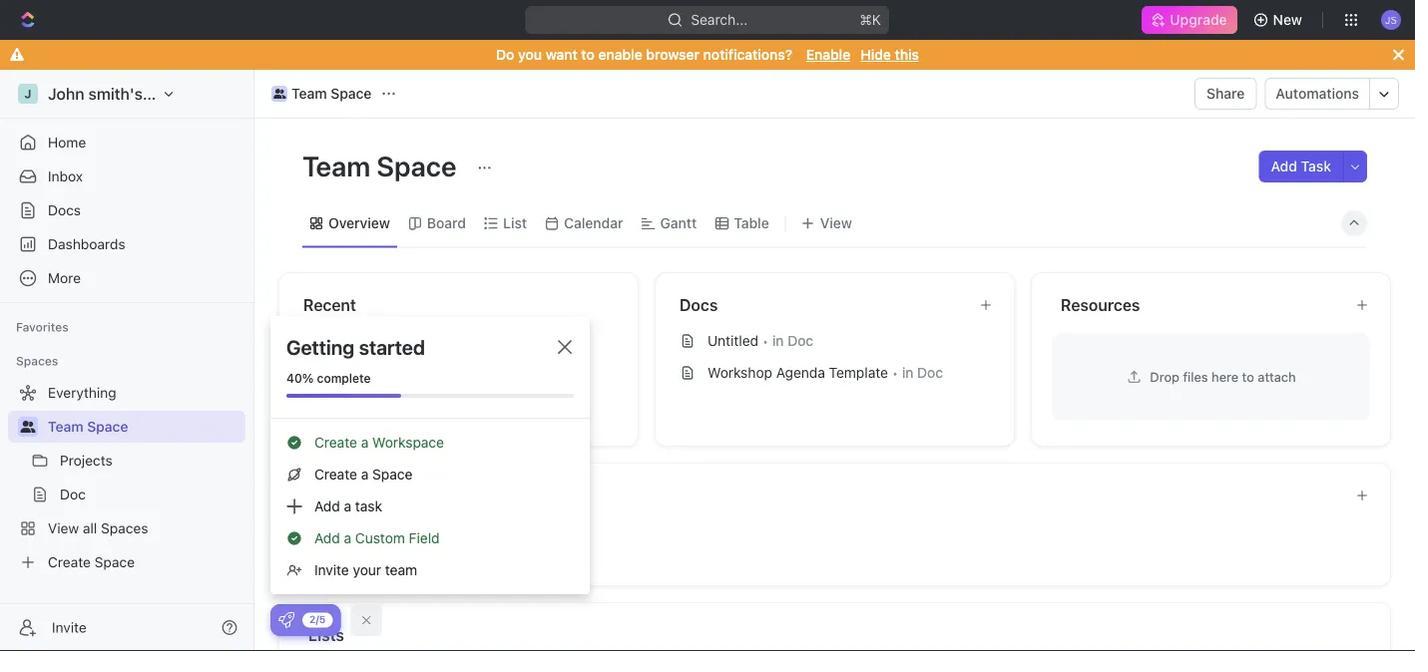 Task type: describe. For each thing, give the bounding box(es) containing it.
untitled
[[708, 332, 759, 349]]

mind
[[331, 332, 363, 349]]

view all spaces link
[[8, 513, 242, 545]]

team
[[385, 562, 417, 579]]

workshop
[[708, 364, 773, 381]]

board
[[427, 215, 466, 232]]

to for enable
[[581, 46, 595, 63]]

everything
[[48, 385, 116, 401]]

table link
[[730, 210, 769, 238]]

view all spaces
[[48, 521, 148, 537]]

list
[[503, 215, 527, 232]]

create for create space
[[48, 554, 91, 571]]

a for custom
[[344, 530, 351, 547]]

mind map
[[331, 332, 395, 349]]

share button
[[1195, 78, 1257, 110]]

view button
[[794, 210, 859, 238]]

your
[[353, 562, 381, 579]]

board link
[[423, 210, 466, 238]]

doc link
[[60, 479, 242, 511]]

workspace for john smith's workspace
[[147, 84, 229, 103]]

team inside sidebar navigation
[[48, 419, 83, 435]]

lists
[[308, 626, 344, 645]]

search...
[[691, 11, 748, 28]]

dashboards
[[48, 236, 125, 253]]

view button
[[794, 200, 859, 247]]

favorites button
[[8, 315, 77, 339]]

field
[[409, 530, 440, 547]]

a for workspace
[[361, 435, 369, 451]]

js
[[1385, 14, 1397, 25]]

user group image inside sidebar navigation
[[20, 421, 35, 433]]

calendar
[[564, 215, 623, 232]]

resources
[[1061, 295, 1140, 314]]

drop files here to attach
[[1150, 369, 1296, 384]]

to for attach
[[1242, 369, 1254, 384]]

0 vertical spatial team
[[291, 85, 327, 102]]

add for add task
[[1271, 158, 1297, 175]]

john smith's workspace
[[48, 84, 229, 103]]

john
[[48, 84, 84, 103]]

workshop agenda template • in doc
[[708, 364, 943, 381]]

1 horizontal spatial team space link
[[266, 82, 377, 106]]

folders button
[[307, 484, 1339, 508]]

invite for invite
[[52, 620, 87, 636]]

favorites
[[16, 320, 69, 334]]

1 horizontal spatial user group image
[[273, 89, 286, 99]]

close image
[[558, 340, 572, 354]]

inbox
[[48, 168, 83, 185]]

tree inside sidebar navigation
[[8, 377, 246, 579]]

team space inside tree
[[48, 419, 128, 435]]

started
[[359, 335, 425, 359]]

mind map link
[[295, 325, 622, 357]]

add a task
[[314, 499, 382, 515]]

getting
[[286, 335, 355, 359]]

do
[[496, 46, 514, 63]]

projects inside sidebar navigation
[[60, 453, 113, 469]]

hide
[[861, 46, 891, 63]]

1 vertical spatial team
[[302, 149, 371, 182]]

a for space
[[361, 467, 369, 483]]

everything link
[[8, 377, 242, 409]]

j
[[24, 87, 32, 101]]

⌘k
[[860, 11, 882, 28]]

enable
[[598, 46, 643, 63]]

map
[[367, 332, 395, 349]]

inbox link
[[8, 161, 246, 193]]

add for add a custom field
[[314, 530, 340, 547]]

attach
[[1258, 369, 1296, 384]]

add a custom field
[[314, 530, 440, 547]]

create for create a workspace
[[314, 435, 357, 451]]

1 vertical spatial team space link
[[48, 411, 242, 443]]

docs link
[[8, 195, 246, 227]]

projects inside button
[[346, 536, 401, 552]]

template
[[829, 364, 888, 381]]

a for task
[[344, 499, 351, 515]]

1 vertical spatial team space
[[302, 149, 463, 182]]

onboarding checklist button element
[[278, 613, 294, 629]]

new
[[1273, 11, 1303, 28]]

view for view all spaces
[[48, 521, 79, 537]]

table
[[734, 215, 769, 232]]

0 vertical spatial doc
[[788, 332, 814, 349]]

share
[[1207, 85, 1245, 102]]

create space
[[48, 554, 135, 571]]



Task type: locate. For each thing, give the bounding box(es) containing it.
browser
[[646, 46, 700, 63]]

automations
[[1276, 85, 1359, 102]]

• right untitled at the bottom of the page
[[763, 333, 769, 348]]

0 vertical spatial to
[[581, 46, 595, 63]]

team space link
[[266, 82, 377, 106], [48, 411, 242, 443]]

create for create a space
[[314, 467, 357, 483]]

do you want to enable browser notifications? enable hide this
[[496, 46, 919, 63]]

in
[[773, 332, 784, 349], [902, 364, 914, 381]]

invite down the create space
[[52, 620, 87, 636]]

onboarding checklist button image
[[278, 613, 294, 629]]

•
[[763, 333, 769, 348], [892, 365, 898, 380]]

in up agenda
[[773, 332, 784, 349]]

untitled • in doc
[[708, 332, 814, 349]]

home
[[48, 134, 86, 151]]

a left the task
[[344, 499, 351, 515]]

workspace for create a workspace
[[372, 435, 444, 451]]

0 vertical spatial user group image
[[273, 89, 286, 99]]

invite left your
[[314, 562, 349, 579]]

spaces
[[16, 354, 58, 368], [101, 521, 148, 537]]

1 vertical spatial spaces
[[101, 521, 148, 537]]

0 vertical spatial team space link
[[266, 82, 377, 106]]

add down add a task
[[314, 530, 340, 547]]

more
[[48, 270, 81, 286]]

spaces up create space link
[[101, 521, 148, 537]]

add for add a task
[[314, 499, 340, 515]]

0 horizontal spatial team space link
[[48, 411, 242, 443]]

resources button
[[1060, 293, 1339, 317]]

upgrade
[[1170, 11, 1227, 28]]

gantt
[[660, 215, 697, 232]]

user group image
[[273, 89, 286, 99], [20, 421, 35, 433]]

2 vertical spatial team
[[48, 419, 83, 435]]

to right the here
[[1242, 369, 1254, 384]]

workspace inside sidebar navigation
[[147, 84, 229, 103]]

• right template
[[892, 365, 898, 380]]

create space link
[[8, 547, 242, 579]]

0 vertical spatial docs
[[48, 202, 81, 219]]

0 vertical spatial •
[[763, 333, 769, 348]]

recent
[[303, 295, 356, 314]]

1 vertical spatial view
[[48, 521, 79, 537]]

1 horizontal spatial projects
[[346, 536, 401, 552]]

1 horizontal spatial spaces
[[101, 521, 148, 537]]

a
[[361, 435, 369, 451], [361, 467, 369, 483], [344, 499, 351, 515], [344, 530, 351, 547]]

• inside untitled • in doc
[[763, 333, 769, 348]]

2 vertical spatial doc
[[60, 487, 86, 503]]

0 horizontal spatial view
[[48, 521, 79, 537]]

0 vertical spatial projects
[[60, 453, 113, 469]]

spaces down favorites
[[16, 354, 58, 368]]

automations button
[[1266, 79, 1369, 109]]

1 vertical spatial in
[[902, 364, 914, 381]]

0 horizontal spatial to
[[581, 46, 595, 63]]

projects up all
[[60, 453, 113, 469]]

doc up agenda
[[788, 332, 814, 349]]

1 horizontal spatial view
[[820, 215, 852, 232]]

more button
[[8, 263, 246, 294]]

invite inside sidebar navigation
[[52, 620, 87, 636]]

2/5
[[309, 614, 326, 626]]

workspace right smith's
[[147, 84, 229, 103]]

0 horizontal spatial workspace
[[147, 84, 229, 103]]

1 vertical spatial create
[[314, 467, 357, 483]]

new button
[[1245, 4, 1315, 36]]

add left task
[[1271, 158, 1297, 175]]

projects up your
[[346, 536, 401, 552]]

to right want
[[581, 46, 595, 63]]

2 horizontal spatial doc
[[917, 364, 943, 381]]

here
[[1212, 369, 1239, 384]]

1 vertical spatial workspace
[[372, 435, 444, 451]]

0 vertical spatial create
[[314, 435, 357, 451]]

add inside button
[[1271, 158, 1297, 175]]

task
[[1301, 158, 1331, 175]]

enable
[[806, 46, 851, 63]]

projects link
[[60, 445, 242, 477]]

0 horizontal spatial projects
[[60, 453, 113, 469]]

create
[[314, 435, 357, 451], [314, 467, 357, 483], [48, 554, 91, 571]]

0 horizontal spatial •
[[763, 333, 769, 348]]

create up create a space
[[314, 435, 357, 451]]

workspace up create a space
[[372, 435, 444, 451]]

0 horizontal spatial invite
[[52, 620, 87, 636]]

projects button
[[303, 520, 563, 569]]

1 vertical spatial projects
[[346, 536, 401, 552]]

2 vertical spatial team space
[[48, 419, 128, 435]]

1 vertical spatial user group image
[[20, 421, 35, 433]]

drop
[[1150, 369, 1180, 384]]

john smith's workspace, , element
[[18, 84, 38, 104]]

workspace
[[147, 84, 229, 103], [372, 435, 444, 451]]

1 horizontal spatial invite
[[314, 562, 349, 579]]

smith's
[[88, 84, 143, 103]]

invite for invite your team
[[314, 562, 349, 579]]

1 vertical spatial add
[[314, 499, 340, 515]]

1 horizontal spatial •
[[892, 365, 898, 380]]

1 horizontal spatial doc
[[788, 332, 814, 349]]

doc
[[788, 332, 814, 349], [917, 364, 943, 381], [60, 487, 86, 503]]

create a workspace
[[314, 435, 444, 451]]

40% complete
[[286, 371, 371, 385]]

1 vertical spatial to
[[1242, 369, 1254, 384]]

1 horizontal spatial workspace
[[372, 435, 444, 451]]

1 vertical spatial invite
[[52, 620, 87, 636]]

team
[[291, 85, 327, 102], [302, 149, 371, 182], [48, 419, 83, 435]]

0 vertical spatial invite
[[314, 562, 349, 579]]

space
[[331, 85, 372, 102], [377, 149, 457, 182], [87, 419, 128, 435], [372, 467, 413, 483], [95, 554, 135, 571]]

projects
[[60, 453, 113, 469], [346, 536, 401, 552]]

complete
[[317, 371, 371, 385]]

2 vertical spatial add
[[314, 530, 340, 547]]

0 vertical spatial team space
[[291, 85, 372, 102]]

team space
[[291, 85, 372, 102], [302, 149, 463, 182], [48, 419, 128, 435]]

agenda
[[776, 364, 825, 381]]

a down add a task
[[344, 530, 351, 547]]

1 horizontal spatial docs
[[680, 295, 718, 314]]

home link
[[8, 127, 246, 159]]

lists button
[[307, 623, 1367, 647]]

you
[[518, 46, 542, 63]]

0 horizontal spatial in
[[773, 332, 784, 349]]

calendar link
[[560, 210, 623, 238]]

0 vertical spatial workspace
[[147, 84, 229, 103]]

1 horizontal spatial to
[[1242, 369, 1254, 384]]

tree
[[8, 377, 246, 579]]

create a space
[[314, 467, 413, 483]]

gantt link
[[656, 210, 697, 238]]

docs down inbox
[[48, 202, 81, 219]]

custom
[[355, 530, 405, 547]]

list link
[[499, 210, 527, 238]]

0 horizontal spatial doc
[[60, 487, 86, 503]]

40%
[[286, 371, 314, 385]]

sidebar navigation
[[0, 70, 259, 652]]

add task
[[1271, 158, 1331, 175]]

• inside "workshop agenda template • in doc"
[[892, 365, 898, 380]]

add task button
[[1259, 151, 1343, 183]]

getting started
[[286, 335, 425, 359]]

add left the task
[[314, 499, 340, 515]]

0 vertical spatial add
[[1271, 158, 1297, 175]]

doc right template
[[917, 364, 943, 381]]

1 horizontal spatial in
[[902, 364, 914, 381]]

js button
[[1375, 4, 1407, 36]]

view right the table
[[820, 215, 852, 232]]

0 vertical spatial view
[[820, 215, 852, 232]]

docs inside sidebar navigation
[[48, 202, 81, 219]]

task
[[355, 499, 382, 515]]

overview link
[[324, 210, 390, 238]]

0 vertical spatial spaces
[[16, 354, 58, 368]]

docs up untitled at the bottom of the page
[[680, 295, 718, 314]]

a up create a space
[[361, 435, 369, 451]]

spaces inside tree
[[101, 521, 148, 537]]

1 vertical spatial doc
[[917, 364, 943, 381]]

0 horizontal spatial docs
[[48, 202, 81, 219]]

dashboards link
[[8, 229, 246, 261]]

0 horizontal spatial user group image
[[20, 421, 35, 433]]

0 vertical spatial in
[[773, 332, 784, 349]]

1 vertical spatial docs
[[680, 295, 718, 314]]

view inside 'view all spaces' link
[[48, 521, 79, 537]]

notifications?
[[703, 46, 793, 63]]

create down all
[[48, 554, 91, 571]]

upgrade link
[[1142, 6, 1237, 34]]

tree containing everything
[[8, 377, 246, 579]]

doc inside tree
[[60, 487, 86, 503]]

0 horizontal spatial spaces
[[16, 354, 58, 368]]

1 vertical spatial •
[[892, 365, 898, 380]]

want
[[546, 46, 578, 63]]

view inside view button
[[820, 215, 852, 232]]

overview
[[328, 215, 390, 232]]

this
[[895, 46, 919, 63]]

2 vertical spatial create
[[48, 554, 91, 571]]

view left all
[[48, 521, 79, 537]]

files
[[1183, 369, 1208, 384]]

add
[[1271, 158, 1297, 175], [314, 499, 340, 515], [314, 530, 340, 547]]

in right template
[[902, 364, 914, 381]]

view for view
[[820, 215, 852, 232]]

create inside sidebar navigation
[[48, 554, 91, 571]]

invite your team
[[314, 562, 417, 579]]

all
[[83, 521, 97, 537]]

folders
[[308, 486, 365, 505]]

create up folders
[[314, 467, 357, 483]]

docs
[[48, 202, 81, 219], [680, 295, 718, 314]]

a up the task
[[361, 467, 369, 483]]

doc up all
[[60, 487, 86, 503]]

to
[[581, 46, 595, 63], [1242, 369, 1254, 384]]



Task type: vqa. For each thing, say whether or not it's contained in the screenshot.
middle "S"
no



